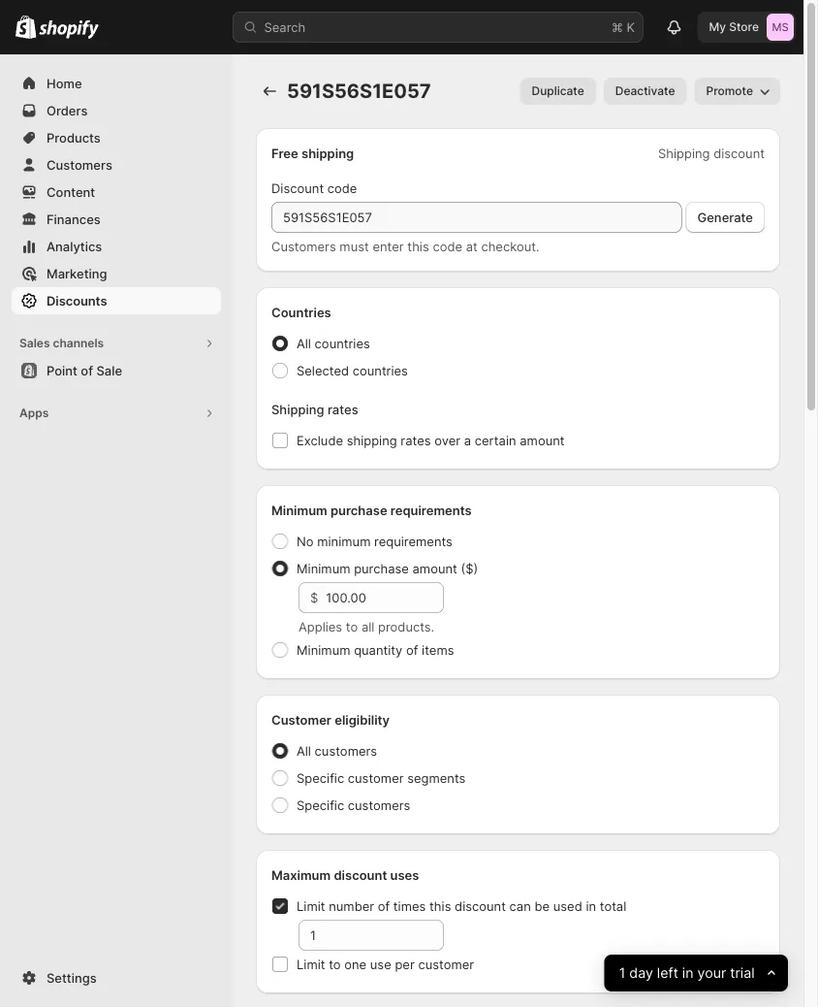 Task type: vqa. For each thing, say whether or not it's contained in the screenshot.
All countries countries
yes



Task type: locate. For each thing, give the bounding box(es) containing it.
day
[[630, 965, 654, 982]]

0 vertical spatial discount
[[714, 146, 766, 161]]

all customers
[[297, 743, 378, 758]]

all for all customers
[[297, 743, 311, 758]]

of inside button
[[81, 363, 93, 378]]

0 horizontal spatial of
[[81, 363, 93, 378]]

1 horizontal spatial in
[[683, 965, 695, 982]]

rates up exclude
[[328, 402, 359, 417]]

requirements for minimum purchase requirements
[[391, 503, 472, 518]]

k
[[627, 19, 636, 34]]

all down countries
[[297, 336, 311, 351]]

0 vertical spatial customers
[[47, 157, 112, 172]]

code
[[328, 180, 357, 196], [433, 239, 463, 254]]

2 horizontal spatial discount
[[714, 146, 766, 161]]

specific
[[297, 770, 345, 785], [297, 798, 345, 813]]

no minimum requirements
[[297, 534, 453, 549]]

settings link
[[12, 964, 221, 992]]

shipping up exclude
[[272, 402, 325, 417]]

to for applies
[[346, 619, 358, 634]]

purchase down no minimum requirements
[[354, 561, 409, 576]]

discount for shipping
[[714, 146, 766, 161]]

2 vertical spatial of
[[378, 899, 390, 914]]

all
[[297, 336, 311, 351], [297, 743, 311, 758]]

0 vertical spatial amount
[[520, 433, 565, 448]]

customers down customer eligibility
[[315, 743, 378, 758]]

2 vertical spatial minimum
[[297, 642, 351, 657]]

0 horizontal spatial shopify image
[[16, 15, 36, 39]]

1 vertical spatial all
[[297, 743, 311, 758]]

requirements up 'minimum purchase amount ($)'
[[375, 534, 453, 549]]

use
[[370, 957, 392, 972]]

2 vertical spatial discount
[[455, 899, 506, 914]]

in right left
[[683, 965, 695, 982]]

shipping for free
[[302, 146, 354, 161]]

my store image
[[768, 14, 795, 41]]

1 limit from the top
[[297, 899, 326, 914]]

to for limit
[[329, 957, 341, 972]]

1 vertical spatial requirements
[[375, 534, 453, 549]]

marketing
[[47, 266, 107, 281]]

1 vertical spatial to
[[329, 957, 341, 972]]

per
[[395, 957, 415, 972]]

None text field
[[299, 920, 444, 951]]

amount right the certain
[[520, 433, 565, 448]]

orders
[[47, 103, 88, 118]]

0 vertical spatial shipping
[[302, 146, 354, 161]]

sales
[[19, 336, 50, 350]]

countries
[[272, 305, 332, 320]]

this right "times"
[[430, 899, 452, 914]]

in inside dropdown button
[[683, 965, 695, 982]]

1 horizontal spatial customers
[[272, 239, 336, 254]]

to left all
[[346, 619, 358, 634]]

purchase
[[331, 503, 388, 518], [354, 561, 409, 576]]

limit number of times this discount can be used in total
[[297, 899, 627, 914]]

countries
[[315, 336, 370, 351], [353, 363, 408, 378]]

code left at
[[433, 239, 463, 254]]

search
[[264, 19, 306, 34]]

1 horizontal spatial shopify image
[[39, 20, 99, 39]]

discount down promote "dropdown button"
[[714, 146, 766, 161]]

requirements for no minimum requirements
[[375, 534, 453, 549]]

limit down maximum
[[297, 899, 326, 914]]

591s56s1e057
[[287, 79, 432, 103]]

content link
[[12, 179, 221, 206]]

1 horizontal spatial shipping
[[659, 146, 711, 161]]

⌘
[[612, 19, 624, 34]]

0 horizontal spatial customers
[[47, 157, 112, 172]]

in
[[586, 899, 597, 914], [683, 965, 695, 982]]

of down products.
[[407, 642, 419, 657]]

shopify image
[[16, 15, 36, 39], [39, 20, 99, 39]]

content
[[47, 184, 95, 199]]

rates
[[328, 402, 359, 417], [401, 433, 431, 448]]

in left "total"
[[586, 899, 597, 914]]

2 specific from the top
[[297, 798, 345, 813]]

promote
[[707, 84, 754, 98]]

⌘ k
[[612, 19, 636, 34]]

1 vertical spatial countries
[[353, 363, 408, 378]]

1 vertical spatial rates
[[401, 433, 431, 448]]

1 horizontal spatial to
[[346, 619, 358, 634]]

1 horizontal spatial customer
[[419, 957, 475, 972]]

limit left one
[[297, 957, 326, 972]]

countries up selected countries
[[315, 336, 370, 351]]

0 vertical spatial to
[[346, 619, 358, 634]]

requirements
[[391, 503, 472, 518], [375, 534, 453, 549]]

0 horizontal spatial rates
[[328, 402, 359, 417]]

amount left the '($)'
[[413, 561, 458, 576]]

2 all from the top
[[297, 743, 311, 758]]

of left sale at the top
[[81, 363, 93, 378]]

1 vertical spatial minimum
[[297, 561, 351, 576]]

0 vertical spatial requirements
[[391, 503, 472, 518]]

minimum down applies
[[297, 642, 351, 657]]

0 vertical spatial code
[[328, 180, 357, 196]]

exclude
[[297, 433, 344, 448]]

of left "times"
[[378, 899, 390, 914]]

2 limit from the top
[[297, 957, 326, 972]]

0 horizontal spatial to
[[329, 957, 341, 972]]

exclude shipping rates over a certain amount
[[297, 433, 565, 448]]

0 vertical spatial purchase
[[331, 503, 388, 518]]

code right discount
[[328, 180, 357, 196]]

purchase up minimum
[[331, 503, 388, 518]]

customers for all customers
[[315, 743, 378, 758]]

total
[[600, 899, 627, 914]]

customer
[[348, 770, 404, 785], [419, 957, 475, 972]]

shipping right exclude
[[347, 433, 398, 448]]

promote button
[[695, 78, 781, 105]]

shipping up discount code
[[302, 146, 354, 161]]

customers down specific customer segments
[[348, 798, 411, 813]]

used
[[554, 899, 583, 914]]

1 vertical spatial specific
[[297, 798, 345, 813]]

point of sale button
[[0, 357, 233, 384]]

home link
[[12, 70, 221, 97]]

this
[[408, 239, 430, 254], [430, 899, 452, 914]]

1 vertical spatial amount
[[413, 561, 458, 576]]

discount for maximum
[[334, 867, 387, 882]]

customers left must
[[272, 239, 336, 254]]

0 vertical spatial minimum
[[272, 503, 328, 518]]

customer up specific customers
[[348, 770, 404, 785]]

shipping
[[659, 146, 711, 161], [272, 402, 325, 417]]

1 vertical spatial customers
[[272, 239, 336, 254]]

all down customer
[[297, 743, 311, 758]]

minimum
[[272, 503, 328, 518], [297, 561, 351, 576], [297, 642, 351, 657]]

0 horizontal spatial shipping
[[272, 402, 325, 417]]

countries down all countries
[[353, 363, 408, 378]]

1 horizontal spatial of
[[378, 899, 390, 914]]

shipping down deactivate button
[[659, 146, 711, 161]]

0 vertical spatial customer
[[348, 770, 404, 785]]

sale
[[96, 363, 122, 378]]

customer eligibility
[[272, 712, 390, 727]]

1 vertical spatial limit
[[297, 957, 326, 972]]

0 horizontal spatial customer
[[348, 770, 404, 785]]

Discount code text field
[[272, 202, 683, 233]]

customers
[[315, 743, 378, 758], [348, 798, 411, 813]]

rates left over
[[401, 433, 431, 448]]

amount
[[520, 433, 565, 448], [413, 561, 458, 576]]

analytics
[[47, 239, 102, 254]]

1 horizontal spatial amount
[[520, 433, 565, 448]]

0 vertical spatial all
[[297, 336, 311, 351]]

shipping for exclude
[[347, 433, 398, 448]]

to left one
[[329, 957, 341, 972]]

discounts
[[47, 293, 107, 308]]

0 vertical spatial in
[[586, 899, 597, 914]]

minimum
[[317, 534, 371, 549]]

discount up "number"
[[334, 867, 387, 882]]

1 vertical spatial customer
[[419, 957, 475, 972]]

0 vertical spatial limit
[[297, 899, 326, 914]]

at
[[466, 239, 478, 254]]

requirements up no minimum requirements
[[391, 503, 472, 518]]

1 vertical spatial discount
[[334, 867, 387, 882]]

1 vertical spatial shipping
[[272, 402, 325, 417]]

this right "enter"
[[408, 239, 430, 254]]

my
[[710, 20, 727, 34]]

discount left can
[[455, 899, 506, 914]]

products link
[[12, 124, 221, 151]]

times
[[394, 899, 426, 914]]

certain
[[475, 433, 517, 448]]

1 vertical spatial in
[[683, 965, 695, 982]]

minimum up no
[[272, 503, 328, 518]]

shipping discount
[[659, 146, 766, 161]]

1 all from the top
[[297, 336, 311, 351]]

1 vertical spatial shipping
[[347, 433, 398, 448]]

products.
[[378, 619, 435, 634]]

1 specific from the top
[[297, 770, 345, 785]]

1 vertical spatial purchase
[[354, 561, 409, 576]]

minimum up $
[[297, 561, 351, 576]]

settings
[[47, 970, 97, 985]]

0 horizontal spatial in
[[586, 899, 597, 914]]

1 vertical spatial customers
[[348, 798, 411, 813]]

limit
[[297, 899, 326, 914], [297, 957, 326, 972]]

2 horizontal spatial of
[[407, 642, 419, 657]]

0 vertical spatial shipping
[[659, 146, 711, 161]]

maximum discount uses
[[272, 867, 420, 882]]

finances
[[47, 212, 101, 227]]

analytics link
[[12, 233, 221, 260]]

customers down products
[[47, 157, 112, 172]]

0 horizontal spatial discount
[[334, 867, 387, 882]]

0 vertical spatial countries
[[315, 336, 370, 351]]

0 vertical spatial specific
[[297, 770, 345, 785]]

channels
[[53, 336, 104, 350]]

number
[[329, 899, 375, 914]]

customer right per
[[419, 957, 475, 972]]

customers
[[47, 157, 112, 172], [272, 239, 336, 254]]

0 vertical spatial customers
[[315, 743, 378, 758]]

1 vertical spatial code
[[433, 239, 463, 254]]

selected countries
[[297, 363, 408, 378]]

customer
[[272, 712, 332, 727]]

0 vertical spatial of
[[81, 363, 93, 378]]

1 vertical spatial of
[[407, 642, 419, 657]]

shipping rates
[[272, 402, 359, 417]]

customers for specific customers
[[348, 798, 411, 813]]

purchase for amount
[[354, 561, 409, 576]]

1 horizontal spatial code
[[433, 239, 463, 254]]



Task type: describe. For each thing, give the bounding box(es) containing it.
maximum
[[272, 867, 331, 882]]

be
[[535, 899, 550, 914]]

uses
[[391, 867, 420, 882]]

trial
[[731, 965, 756, 982]]

specific customer segments
[[297, 770, 466, 785]]

duplicate
[[532, 84, 585, 98]]

quantity
[[354, 642, 403, 657]]

free shipping
[[272, 146, 354, 161]]

generate
[[698, 210, 754, 225]]

customers for customers
[[47, 157, 112, 172]]

limit for limit to one use per customer
[[297, 957, 326, 972]]

discounts link
[[12, 287, 221, 314]]

minimum quantity of items
[[297, 642, 455, 657]]

your
[[698, 965, 727, 982]]

items
[[422, 642, 455, 657]]

purchase for requirements
[[331, 503, 388, 518]]

countries for all countries
[[315, 336, 370, 351]]

all
[[362, 619, 375, 634]]

all countries
[[297, 336, 370, 351]]

eligibility
[[335, 712, 390, 727]]

point of sale
[[47, 363, 122, 378]]

shipping for shipping discount
[[659, 146, 711, 161]]

minimum purchase requirements
[[272, 503, 472, 518]]

1 day left in your trial button
[[605, 955, 789, 992]]

no
[[297, 534, 314, 549]]

deactivate button
[[604, 78, 687, 105]]

specific customers
[[297, 798, 411, 813]]

applies
[[299, 619, 343, 634]]

1 vertical spatial this
[[430, 899, 452, 914]]

products
[[47, 130, 101, 145]]

shipping for shipping rates
[[272, 402, 325, 417]]

minimum for minimum purchase amount ($)
[[297, 561, 351, 576]]

apps
[[19, 406, 49, 420]]

my store
[[710, 20, 760, 34]]

enter
[[373, 239, 404, 254]]

sales channels
[[19, 336, 104, 350]]

specific for specific customer segments
[[297, 770, 345, 785]]

can
[[510, 899, 532, 914]]

1 horizontal spatial rates
[[401, 433, 431, 448]]

minimum purchase amount ($)
[[297, 561, 479, 576]]

specific for specific customers
[[297, 798, 345, 813]]

segments
[[408, 770, 466, 785]]

customers must enter this code at checkout.
[[272, 239, 540, 254]]

1 horizontal spatial discount
[[455, 899, 506, 914]]

must
[[340, 239, 369, 254]]

a
[[465, 433, 472, 448]]

$
[[310, 590, 319, 605]]

customers link
[[12, 151, 221, 179]]

discount code
[[272, 180, 357, 196]]

home
[[47, 76, 82, 91]]

point of sale link
[[12, 357, 221, 384]]

apps button
[[12, 400, 221, 427]]

customers for customers must enter this code at checkout.
[[272, 239, 336, 254]]

1 day left in your trial
[[620, 965, 756, 982]]

of for minimum
[[407, 642, 419, 657]]

($)
[[461, 561, 479, 576]]

limit for limit number of times this discount can be used in total
[[297, 899, 326, 914]]

0 vertical spatial this
[[408, 239, 430, 254]]

selected
[[297, 363, 349, 378]]

point
[[47, 363, 78, 378]]

limit to one use per customer
[[297, 957, 475, 972]]

0 horizontal spatial code
[[328, 180, 357, 196]]

0 horizontal spatial amount
[[413, 561, 458, 576]]

store
[[730, 20, 760, 34]]

1
[[620, 965, 626, 982]]

discount
[[272, 180, 324, 196]]

duplicate link
[[521, 78, 597, 105]]

generate button
[[686, 202, 766, 233]]

countries for selected countries
[[353, 363, 408, 378]]

checkout.
[[482, 239, 540, 254]]

minimum for minimum quantity of items
[[297, 642, 351, 657]]

orders link
[[12, 97, 221, 124]]

one
[[345, 957, 367, 972]]

0 vertical spatial rates
[[328, 402, 359, 417]]

free
[[272, 146, 299, 161]]

of for limit
[[378, 899, 390, 914]]

marketing link
[[12, 260, 221, 287]]

deactivate
[[616, 84, 676, 98]]

$ text field
[[326, 582, 444, 613]]

applies to all products.
[[299, 619, 435, 634]]

all for all countries
[[297, 336, 311, 351]]

sales channels button
[[12, 330, 221, 357]]

minimum for minimum purchase requirements
[[272, 503, 328, 518]]



